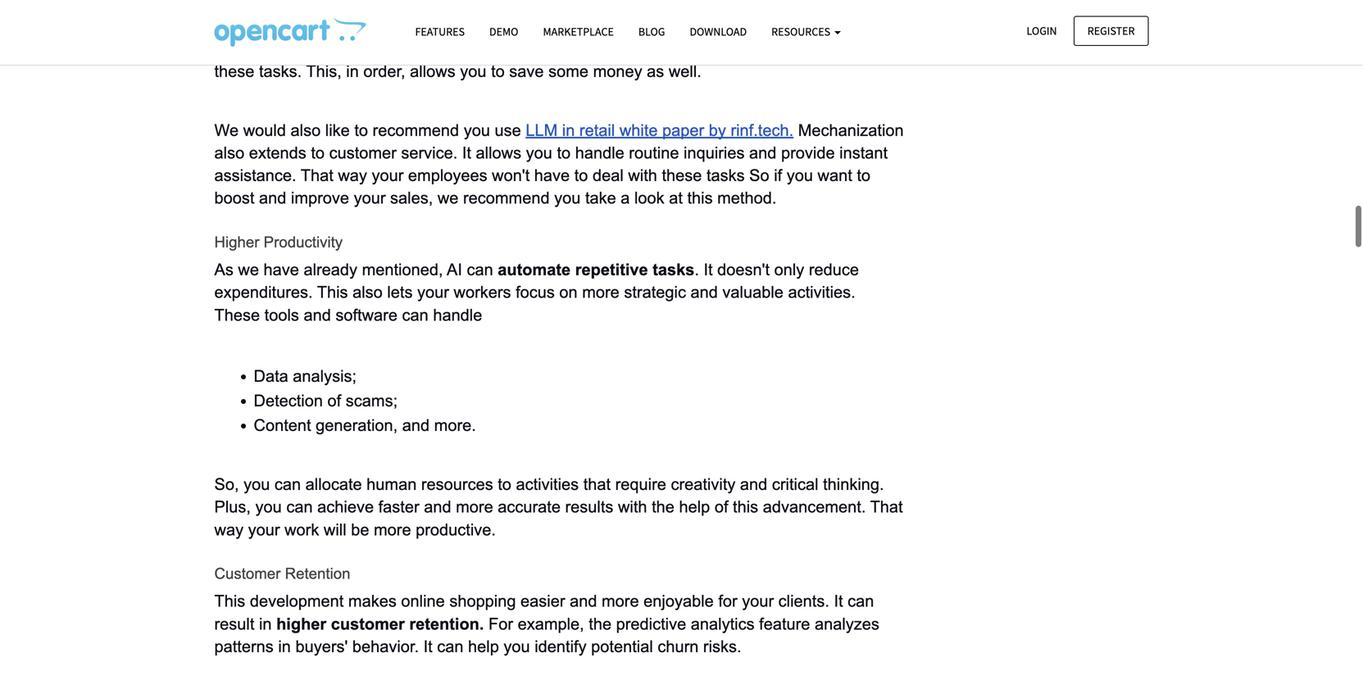 Task type: describe. For each thing, give the bounding box(es) containing it.
inquiries inside mechanization also extends to customer service. it gives you an opportunity to handle routine inquiries and provide instant assistance. that way your employees won't have to deal with these tasks. this, in order, allows you to save some money as well.
[[214, 40, 276, 58]]

can inside for example, the predictive analytics feature analyzes patterns in buyers' behavior. it can help you identify potential churn risks.
[[437, 638, 464, 656]]

have inside mechanization also extends to customer service. it gives you an opportunity to handle routine inquiries and provide instant assistance. that way your employees won't have to deal with these tasks. this, in order, allows you to save some money as well.
[[743, 40, 779, 58]]

deal inside mechanization also extends to customer service. it allows you to handle routine inquiries and provide instant assistance. that way your employees won't have to deal with these tasks so if you want to boost and improve your sales, we recommend you take a look at this method.
[[593, 167, 624, 185]]

tasks inside mechanization also extends to customer service. it allows you to handle routine inquiries and provide instant assistance. that way your employees won't have to deal with these tasks so if you want to boost and improve your sales, we recommend you take a look at this method.
[[707, 167, 745, 185]]

that inside so, you can allocate human resources to activities that require creativity and critical thinking. plus, you can achieve faster and more accurate results with the help of this advancement. that way your work will be more productive.
[[871, 498, 903, 516]]

way inside mechanization also extends to customer service. it gives you an opportunity to handle routine inquiries and provide instant assistance. that way your employees won't have to deal with these tasks. this, in order, allows you to save some money as well.
[[547, 40, 576, 58]]

also left like
[[291, 121, 321, 139]]

login link
[[1013, 16, 1072, 46]]

easier
[[521, 593, 565, 611]]

blog link
[[626, 17, 678, 46]]

customer for assistance.
[[440, 17, 507, 35]]

lets
[[387, 283, 413, 302]]

advancement.
[[763, 498, 866, 516]]

you left an on the left of page
[[629, 17, 656, 35]]

these tools and software can handle
[[214, 306, 487, 324]]

buyers'
[[296, 638, 348, 656]]

way inside mechanization also extends to customer service. it allows you to handle routine inquiries and provide instant assistance. that way your employees won't have to deal with these tasks so if you want to boost and improve your sales, we recommend you take a look at this method.
[[338, 167, 367, 185]]

and inside this development makes online shopping easier and more enjoyable for your clients. it can result in
[[570, 593, 597, 611]]

patterns
[[214, 638, 274, 656]]

2 vertical spatial customer
[[331, 615, 405, 633]]

software
[[336, 306, 398, 324]]

would
[[243, 121, 286, 139]]

scams;
[[346, 392, 398, 410]]

and down rinf.tech.
[[750, 144, 777, 162]]

analytics
[[691, 615, 755, 633]]

this development makes online shopping easier and more enjoyable for your clients. it can result in
[[214, 593, 879, 633]]

use
[[495, 121, 521, 139]]

with inside mechanization also extends to customer service. it gives you an opportunity to handle routine inquiries and provide instant assistance. that way your employees won't have to deal with these tasks. this, in order, allows you to save some money as well.
[[837, 40, 866, 58]]

integrating artificial intelligence in e-commerce operations image
[[214, 17, 366, 47]]

method.
[[718, 189, 777, 207]]

the inside so, you can allocate human resources to activities that require creativity and critical thinking. plus, you can achieve faster and more accurate results with the help of this advancement. that way your work will be more productive.
[[652, 498, 675, 516]]

your inside mechanization also extends to customer service. it gives you an opportunity to handle routine inquiries and provide instant assistance. that way your employees won't have to deal with these tasks. this, in order, allows you to save some money as well.
[[581, 40, 613, 58]]

provide inside mechanization also extends to customer service. it allows you to handle routine inquiries and provide instant assistance. that way your employees won't have to deal with these tasks so if you want to boost and improve your sales, we recommend you take a look at this method.
[[782, 144, 835, 162]]

0 horizontal spatial recommend
[[373, 121, 459, 139]]

employees inside mechanization also extends to customer service. it allows you to handle routine inquiries and provide instant assistance. that way your employees won't have to deal with these tasks so if you want to boost and improve your sales, we recommend you take a look at this method.
[[408, 167, 488, 185]]

this,
[[306, 62, 342, 80]]

these inside mechanization also extends to customer service. it allows you to handle routine inquiries and provide instant assistance. that way your employees won't have to deal with these tasks so if you want to boost and improve your sales, we recommend you take a look at this method.
[[662, 167, 702, 185]]

your left sales,
[[354, 189, 386, 207]]

rinf.tech.
[[731, 121, 794, 139]]

mechanization also extends to customer service. it gives you an opportunity to handle routine inquiries and provide instant assistance. that way your employees won't have to deal with these tasks. this, in order, allows you to save some money as well.
[[214, 17, 896, 80]]

shopping
[[450, 593, 516, 611]]

data
[[254, 367, 288, 385]]

customer retention
[[214, 566, 351, 583]]

won't inside mechanization also extends to customer service. it allows you to handle routine inquiries and provide instant assistance. that way your employees won't have to deal with these tasks so if you want to boost and improve your sales, we recommend you take a look at this method.
[[492, 167, 530, 185]]

your up sales,
[[372, 167, 404, 185]]

example,
[[518, 615, 585, 633]]

can up "work"
[[286, 498, 313, 516]]

resources link
[[760, 17, 854, 46]]

potential
[[591, 638, 653, 656]]

as
[[214, 261, 234, 279]]

we inside mechanization also extends to customer service. it allows you to handle routine inquiries and provide instant assistance. that way your employees won't have to deal with these tasks so if you want to boost and improve your sales, we recommend you take a look at this method.
[[438, 189, 459, 207]]

with inside so, you can allocate human resources to activities that require creativity and critical thinking. plus, you can achieve faster and more accurate results with the help of this advancement. that way your work will be more productive.
[[618, 498, 648, 516]]

work
[[285, 521, 319, 539]]

instant inside mechanization also extends to customer service. it gives you an opportunity to handle routine inquiries and provide instant assistance. that way your employees won't have to deal with these tasks. this, in order, allows you to save some money as well.
[[370, 40, 419, 58]]

be
[[351, 521, 369, 539]]

faster
[[379, 498, 420, 516]]

also inside ". it doesn't only reduce expenditures. this also lets your workers focus on more strategic and valuable activities."
[[353, 283, 383, 302]]

you down demo link
[[460, 62, 487, 80]]

critical
[[772, 476, 819, 494]]

blog
[[639, 24, 665, 39]]

assistance. inside mechanization also extends to customer service. it gives you an opportunity to handle routine inquiries and provide instant assistance. that way your employees won't have to deal with these tasks. this, in order, allows you to save some money as well.
[[423, 40, 505, 58]]

2 vertical spatial have
[[264, 261, 299, 279]]

development
[[250, 593, 344, 611]]

2 vertical spatial handle
[[433, 306, 483, 324]]

you right so,
[[244, 476, 270, 494]]

retention
[[285, 566, 351, 583]]

and up productive.
[[424, 498, 452, 516]]

can left allocate in the left of the page
[[275, 476, 301, 494]]

only
[[775, 261, 805, 279]]

activities
[[516, 476, 579, 494]]

and inside ". it doesn't only reduce expenditures. this also lets your workers focus on more strategic and valuable activities."
[[691, 283, 718, 302]]

to down llm
[[557, 144, 571, 162]]

to inside so, you can allocate human resources to activities that require creativity and critical thinking. plus, you can achieve faster and more accurate results with the help of this advancement. that way your work will be more productive.
[[498, 476, 512, 494]]

can up workers
[[467, 261, 493, 279]]

it inside this development makes online shopping easier and more enjoyable for your clients. it can result in
[[834, 593, 844, 611]]

opportunity
[[683, 17, 764, 35]]

mechanization also extends to customer service. it allows you to handle routine inquiries and provide instant assistance. that way your employees won't have to deal with these tasks so if you want to boost and improve your sales, we recommend you take a look at this method.
[[214, 121, 909, 207]]

take
[[586, 189, 617, 207]]

higher productivity
[[214, 234, 343, 251]]

accurate
[[498, 498, 561, 516]]

llm
[[526, 121, 558, 139]]

can inside this development makes online shopping easier and more enjoyable for your clients. it can result in
[[848, 593, 875, 611]]

you inside for example, the predictive analytics feature analyzes patterns in buyers' behavior. it can help you identify potential churn risks.
[[504, 638, 530, 656]]

result
[[214, 615, 255, 633]]

generation,
[[316, 417, 398, 435]]

this inside so, you can allocate human resources to activities that require creativity and critical thinking. plus, you can achieve faster and more accurate results with the help of this advancement. that way your work will be more productive.
[[733, 498, 759, 516]]

mechanization for instant
[[799, 121, 904, 139]]

so
[[750, 167, 770, 185]]

that
[[584, 476, 611, 494]]

results
[[565, 498, 614, 516]]

allows inside mechanization also extends to customer service. it allows you to handle routine inquiries and provide instant assistance. that way your employees won't have to deal with these tasks so if you want to boost and improve your sales, we recommend you take a look at this method.
[[476, 144, 522, 162]]

paper
[[663, 121, 705, 139]]

to up improve
[[311, 144, 325, 162]]

data analysis; detection of scams; content generation, and more.
[[254, 367, 476, 435]]

employees inside mechanization also extends to customer service. it gives you an opportunity to handle routine inquiries and provide instant assistance. that way your employees won't have to deal with these tasks. this, in order, allows you to save some money as well.
[[617, 40, 696, 58]]

content
[[254, 417, 311, 435]]

can down the lets
[[402, 306, 429, 324]]

plus,
[[214, 498, 251, 516]]

improve
[[291, 189, 349, 207]]

identify
[[535, 638, 587, 656]]

and right tools
[[304, 306, 331, 324]]

more.
[[434, 417, 476, 435]]

makes
[[348, 593, 397, 611]]

routine inside mechanization also extends to customer service. it gives you an opportunity to handle routine inquiries and provide instant assistance. that way your employees won't have to deal with these tasks. this, in order, allows you to save some money as well.
[[841, 17, 891, 35]]

analysis;
[[293, 367, 357, 385]]

.
[[695, 261, 699, 279]]

in inside mechanization also extends to customer service. it gives you an opportunity to handle routine inquiries and provide instant assistance. that way your employees won't have to deal with these tasks. this, in order, allows you to save some money as well.
[[346, 62, 359, 80]]

as we have already mentioned, ai can automate repetitive tasks
[[214, 261, 695, 279]]

more inside this development makes online shopping easier and more enjoyable for your clients. it can result in
[[602, 593, 639, 611]]

it inside for example, the predictive analytics feature analyzes patterns in buyers' behavior. it can help you identify potential churn risks.
[[424, 638, 433, 656]]

you down llm
[[526, 144, 553, 162]]

help inside for example, the predictive analytics feature analyzes patterns in buyers' behavior. it can help you identify potential churn risks.
[[468, 638, 499, 656]]

features
[[415, 24, 465, 39]]

achieve
[[317, 498, 374, 516]]

want
[[818, 167, 853, 185]]

to down resources
[[783, 40, 797, 58]]

marketplace link
[[531, 17, 626, 46]]

deal inside mechanization also extends to customer service. it gives you an opportunity to handle routine inquiries and provide instant assistance. that way your employees won't have to deal with these tasks. this, in order, allows you to save some money as well.
[[802, 40, 833, 58]]

if
[[774, 167, 783, 185]]

your inside this development makes online shopping easier and more enjoyable for your clients. it can result in
[[742, 593, 774, 611]]

for example, the predictive analytics feature analyzes patterns in buyers' behavior. it can help you identify potential churn risks.
[[214, 615, 884, 656]]

resources
[[421, 476, 493, 494]]

some
[[549, 62, 589, 80]]

strategic
[[624, 283, 686, 302]]

0 horizontal spatial tasks
[[653, 261, 695, 279]]



Task type: locate. For each thing, give the bounding box(es) containing it.
this
[[317, 283, 348, 302], [214, 593, 245, 611]]

1 vertical spatial this
[[214, 593, 245, 611]]

allows down 'features' link
[[410, 62, 456, 80]]

1 vertical spatial customer
[[329, 144, 397, 162]]

you left take
[[555, 189, 581, 207]]

1 vertical spatial tasks
[[653, 261, 695, 279]]

0 horizontal spatial we
[[238, 261, 259, 279]]

of inside so, you can allocate human resources to activities that require creativity and critical thinking. plus, you can achieve faster and more accurate results with the help of this advancement. that way your work will be more productive.
[[715, 498, 729, 516]]

0 vertical spatial assistance.
[[423, 40, 505, 58]]

instant up the want
[[840, 144, 888, 162]]

1 horizontal spatial assistance.
[[423, 40, 505, 58]]

more down repetitive
[[582, 283, 620, 302]]

instant inside mechanization also extends to customer service. it allows you to handle routine inquiries and provide instant assistance. that way your employees won't have to deal with these tasks so if you want to boost and improve your sales, we recommend you take a look at this method.
[[840, 144, 888, 162]]

1 horizontal spatial that
[[510, 40, 542, 58]]

also inside mechanization also extends to customer service. it allows you to handle routine inquiries and provide instant assistance. that way your employees won't have to deal with these tasks so if you want to boost and improve your sales, we recommend you take a look at this method.
[[214, 144, 245, 162]]

it up the 'analyzes'
[[834, 593, 844, 611]]

extends
[[359, 17, 417, 35], [249, 144, 307, 162]]

1 vertical spatial recommend
[[463, 189, 550, 207]]

higher
[[214, 234, 260, 251]]

thinking.
[[823, 476, 885, 494]]

1 vertical spatial assistance.
[[214, 167, 297, 185]]

1 vertical spatial help
[[468, 638, 499, 656]]

this down creativity
[[733, 498, 759, 516]]

in right result
[[259, 615, 272, 633]]

0 horizontal spatial assistance.
[[214, 167, 297, 185]]

and up tasks.
[[280, 40, 307, 58]]

that inside mechanization also extends to customer service. it allows you to handle routine inquiries and provide instant assistance. that way your employees won't have to deal with these tasks so if you want to boost and improve your sales, we recommend you take a look at this method.
[[301, 167, 334, 185]]

at
[[669, 189, 683, 207]]

more inside ". it doesn't only reduce expenditures. this also lets your workers focus on more strategic and valuable activities."
[[582, 283, 620, 302]]

for
[[719, 593, 738, 611]]

inquiries up tasks.
[[214, 40, 276, 58]]

we
[[438, 189, 459, 207], [238, 261, 259, 279]]

an
[[660, 17, 679, 35]]

won't inside mechanization also extends to customer service. it gives you an opportunity to handle routine inquiries and provide instant assistance. that way your employees won't have to deal with these tasks. this, in order, allows you to save some money as well.
[[701, 40, 739, 58]]

provide inside mechanization also extends to customer service. it gives you an opportunity to handle routine inquiries and provide instant assistance. that way your employees won't have to deal with these tasks. this, in order, allows you to save some money as well.
[[312, 40, 366, 58]]

way up some
[[547, 40, 576, 58]]

in right this,
[[346, 62, 359, 80]]

provide up this,
[[312, 40, 366, 58]]

1 horizontal spatial of
[[715, 498, 729, 516]]

deal up take
[[593, 167, 624, 185]]

1 horizontal spatial allows
[[476, 144, 522, 162]]

retail
[[580, 121, 615, 139]]

will
[[324, 521, 347, 539]]

this up result
[[214, 593, 245, 611]]

your inside so, you can allocate human resources to activities that require creativity and critical thinking. plus, you can achieve faster and more accurate results with the help of this advancement. that way your work will be more productive.
[[248, 521, 280, 539]]

mechanization up the want
[[799, 121, 904, 139]]

in down higher
[[278, 638, 291, 656]]

help down for at the bottom left of the page
[[468, 638, 499, 656]]

of down analysis;
[[328, 392, 341, 410]]

allocate
[[306, 476, 362, 494]]

1 vertical spatial inquiries
[[684, 144, 745, 162]]

0 horizontal spatial allows
[[410, 62, 456, 80]]

your right for
[[742, 593, 774, 611]]

behavior.
[[353, 638, 419, 656]]

recommend inside mechanization also extends to customer service. it allows you to handle routine inquiries and provide instant assistance. that way your employees won't have to deal with these tasks so if you want to boost and improve your sales, we recommend you take a look at this method.
[[463, 189, 550, 207]]

risks.
[[704, 638, 742, 656]]

0 vertical spatial mechanization
[[214, 17, 320, 35]]

to left save
[[491, 62, 505, 80]]

sales,
[[390, 189, 433, 207]]

way
[[547, 40, 576, 58], [338, 167, 367, 185], [214, 521, 244, 539]]

more down resources on the left
[[456, 498, 493, 516]]

1 vertical spatial these
[[662, 167, 702, 185]]

register link
[[1074, 16, 1149, 46]]

1 horizontal spatial deal
[[802, 40, 833, 58]]

recommend down order,
[[373, 121, 459, 139]]

in inside this development makes online shopping easier and more enjoyable for your clients. it can result in
[[259, 615, 272, 633]]

0 vertical spatial inquiries
[[214, 40, 276, 58]]

have down higher productivity
[[264, 261, 299, 279]]

0 horizontal spatial help
[[468, 638, 499, 656]]

0 vertical spatial way
[[547, 40, 576, 58]]

activities.
[[789, 283, 856, 302]]

repetitive
[[575, 261, 648, 279]]

and down .
[[691, 283, 718, 302]]

tasks
[[707, 167, 745, 185], [653, 261, 695, 279]]

1 horizontal spatial won't
[[701, 40, 739, 58]]

allows
[[410, 62, 456, 80], [476, 144, 522, 162]]

2 horizontal spatial that
[[871, 498, 903, 516]]

more down faster
[[374, 521, 411, 539]]

already
[[304, 261, 358, 279]]

it
[[573, 17, 582, 35], [462, 144, 472, 162], [704, 261, 713, 279], [834, 593, 844, 611], [424, 638, 433, 656]]

doesn't
[[718, 261, 770, 279]]

mechanization inside mechanization also extends to customer service. it allows you to handle routine inquiries and provide instant assistance. that way your employees won't have to deal with these tasks so if you want to boost and improve your sales, we recommend you take a look at this method.
[[799, 121, 904, 139]]

mechanization
[[214, 17, 320, 35], [799, 121, 904, 139]]

0 horizontal spatial employees
[[408, 167, 488, 185]]

it down we would also like to recommend you use llm in retail white paper by rinf.tech. on the top of page
[[462, 144, 472, 162]]

1 horizontal spatial employees
[[617, 40, 696, 58]]

0 vertical spatial provide
[[312, 40, 366, 58]]

login
[[1027, 23, 1058, 38]]

save
[[510, 62, 544, 80]]

tasks up method.
[[707, 167, 745, 185]]

2 horizontal spatial handle
[[787, 17, 836, 35]]

inquiries down by
[[684, 144, 745, 162]]

0 horizontal spatial the
[[589, 615, 612, 633]]

2 vertical spatial with
[[618, 498, 648, 516]]

it left gives
[[573, 17, 582, 35]]

0 vertical spatial allows
[[410, 62, 456, 80]]

routine right resources
[[841, 17, 891, 35]]

you right plus,
[[255, 498, 282, 516]]

0 vertical spatial deal
[[802, 40, 833, 58]]

a
[[621, 189, 630, 207]]

0 vertical spatial this
[[688, 189, 713, 207]]

human
[[367, 476, 417, 494]]

0 vertical spatial of
[[328, 392, 341, 410]]

these inside mechanization also extends to customer service. it gives you an opportunity to handle routine inquiries and provide instant assistance. that way your employees won't have to deal with these tasks. this, in order, allows you to save some money as well.
[[214, 62, 255, 80]]

1 horizontal spatial instant
[[840, 144, 888, 162]]

1 vertical spatial won't
[[492, 167, 530, 185]]

way inside so, you can allocate human resources to activities that require creativity and critical thinking. plus, you can achieve faster and more accurate results with the help of this advancement. that way your work will be more productive.
[[214, 521, 244, 539]]

0 horizontal spatial mechanization
[[214, 17, 320, 35]]

2 vertical spatial that
[[871, 498, 903, 516]]

customer
[[214, 566, 281, 583]]

inquiries
[[214, 40, 276, 58], [684, 144, 745, 162]]

and left more.
[[402, 417, 430, 435]]

1 horizontal spatial tasks
[[707, 167, 745, 185]]

1 vertical spatial the
[[589, 615, 612, 633]]

your down as we have already mentioned, ai can automate repetitive tasks
[[417, 283, 449, 302]]

the up potential
[[589, 615, 612, 633]]

higher customer retention.
[[276, 615, 484, 633]]

with
[[837, 40, 866, 58], [628, 167, 658, 185], [618, 498, 648, 516]]

online
[[401, 593, 445, 611]]

tools
[[265, 306, 299, 324]]

you right if
[[787, 167, 814, 185]]

0 horizontal spatial this
[[214, 593, 245, 611]]

0 vertical spatial that
[[510, 40, 542, 58]]

these
[[214, 306, 260, 324]]

provide up the want
[[782, 144, 835, 162]]

1 horizontal spatial have
[[535, 167, 570, 185]]

0 vertical spatial we
[[438, 189, 459, 207]]

help
[[679, 498, 710, 516], [468, 638, 499, 656]]

1 horizontal spatial this
[[733, 498, 759, 516]]

routine inside mechanization also extends to customer service. it allows you to handle routine inquiries and provide instant assistance. that way your employees won't have to deal with these tasks so if you want to boost and improve your sales, we recommend you take a look at this method.
[[629, 144, 679, 162]]

to left demo
[[421, 17, 435, 35]]

mechanization for and
[[214, 17, 320, 35]]

1 vertical spatial allows
[[476, 144, 522, 162]]

1 vertical spatial this
[[733, 498, 759, 516]]

have inside mechanization also extends to customer service. it allows you to handle routine inquiries and provide instant assistance. that way your employees won't have to deal with these tasks so if you want to boost and improve your sales, we recommend you take a look at this method.
[[535, 167, 570, 185]]

also up this,
[[325, 17, 355, 35]]

and inside data analysis; detection of scams; content generation, and more.
[[402, 417, 430, 435]]

handle inside mechanization also extends to customer service. it allows you to handle routine inquiries and provide instant assistance. that way your employees won't have to deal with these tasks so if you want to boost and improve your sales, we recommend you take a look at this method.
[[575, 144, 625, 162]]

also
[[325, 17, 355, 35], [291, 121, 321, 139], [214, 144, 245, 162], [353, 283, 383, 302]]

0 horizontal spatial provide
[[312, 40, 366, 58]]

can down 'retention.'
[[437, 638, 464, 656]]

0 horizontal spatial this
[[688, 189, 713, 207]]

gives
[[586, 17, 625, 35]]

1 horizontal spatial we
[[438, 189, 459, 207]]

enjoyable
[[644, 593, 714, 611]]

won't
[[701, 40, 739, 58], [492, 167, 530, 185]]

features link
[[403, 17, 477, 46]]

0 vertical spatial won't
[[701, 40, 739, 58]]

0 vertical spatial employees
[[617, 40, 696, 58]]

it inside ". it doesn't only reduce expenditures. this also lets your workers focus on more strategic and valuable activities."
[[704, 261, 713, 279]]

1 horizontal spatial help
[[679, 498, 710, 516]]

1 vertical spatial that
[[301, 167, 334, 185]]

1 horizontal spatial recommend
[[463, 189, 550, 207]]

these
[[214, 62, 255, 80], [662, 167, 702, 185]]

1 horizontal spatial provide
[[782, 144, 835, 162]]

workers
[[454, 283, 511, 302]]

download link
[[678, 17, 760, 46]]

extends for instant
[[359, 17, 417, 35]]

you down for at the bottom left of the page
[[504, 638, 530, 656]]

1 vertical spatial extends
[[249, 144, 307, 162]]

reduce
[[809, 261, 859, 279]]

have down opportunity
[[743, 40, 779, 58]]

0 vertical spatial these
[[214, 62, 255, 80]]

tasks.
[[259, 62, 302, 80]]

1 horizontal spatial mechanization
[[799, 121, 904, 139]]

1 vertical spatial instant
[[840, 144, 888, 162]]

service. for way
[[512, 17, 568, 35]]

order,
[[364, 62, 406, 80]]

and right 'boost'
[[259, 189, 287, 207]]

resources
[[772, 24, 833, 39]]

won't down 'use'
[[492, 167, 530, 185]]

0 horizontal spatial won't
[[492, 167, 530, 185]]

like
[[325, 121, 350, 139]]

of
[[328, 392, 341, 410], [715, 498, 729, 516]]

mechanization up tasks.
[[214, 17, 320, 35]]

0 horizontal spatial handle
[[433, 306, 483, 324]]

it right .
[[704, 261, 713, 279]]

1 vertical spatial we
[[238, 261, 259, 279]]

the inside for example, the predictive analytics feature analyzes patterns in buyers' behavior. it can help you identify potential churn risks.
[[589, 615, 612, 633]]

these left tasks.
[[214, 62, 255, 80]]

1 vertical spatial way
[[338, 167, 367, 185]]

1 vertical spatial service.
[[401, 144, 458, 162]]

and up example,
[[570, 593, 597, 611]]

with inside mechanization also extends to customer service. it allows you to handle routine inquiries and provide instant assistance. that way your employees won't have to deal with these tasks so if you want to boost and improve your sales, we recommend you take a look at this method.
[[628, 167, 658, 185]]

and inside mechanization also extends to customer service. it gives you an opportunity to handle routine inquiries and provide instant assistance. that way your employees won't have to deal with these tasks. this, in order, allows you to save some money as well.
[[280, 40, 307, 58]]

to right like
[[355, 121, 368, 139]]

assistance. inside mechanization also extends to customer service. it allows you to handle routine inquiries and provide instant assistance. that way your employees won't have to deal with these tasks so if you want to boost and improve your sales, we recommend you take a look at this method.
[[214, 167, 297, 185]]

that down thinking.
[[871, 498, 903, 516]]

mentioned,
[[362, 261, 443, 279]]

deal down resources
[[802, 40, 833, 58]]

have down llm
[[535, 167, 570, 185]]

allows down we would also like to recommend you use llm in retail white paper by rinf.tech. on the top of page
[[476, 144, 522, 162]]

won't down download
[[701, 40, 739, 58]]

0 vertical spatial the
[[652, 498, 675, 516]]

recommend down 'use'
[[463, 189, 550, 207]]

to right the want
[[857, 167, 871, 185]]

routine down llm in retail white paper by rinf.tech. link
[[629, 144, 679, 162]]

to up the accurate
[[498, 476, 512, 494]]

customer inside mechanization also extends to customer service. it allows you to handle routine inquiries and provide instant assistance. that way your employees won't have to deal with these tasks so if you want to boost and improve your sales, we recommend you take a look at this method.
[[329, 144, 397, 162]]

service. inside mechanization also extends to customer service. it gives you an opportunity to handle routine inquiries and provide instant assistance. that way your employees won't have to deal with these tasks. this, in order, allows you to save some money as well.
[[512, 17, 568, 35]]

1 vertical spatial have
[[535, 167, 570, 185]]

expenditures.
[[214, 283, 313, 302]]

we right sales,
[[438, 189, 459, 207]]

0 horizontal spatial extends
[[249, 144, 307, 162]]

automate
[[498, 261, 571, 279]]

this inside mechanization also extends to customer service. it allows you to handle routine inquiries and provide instant assistance. that way your employees won't have to deal with these tasks so if you want to boost and improve your sales, we recommend you take a look at this method.
[[688, 189, 713, 207]]

boost
[[214, 189, 255, 207]]

1 horizontal spatial handle
[[575, 144, 625, 162]]

allows inside mechanization also extends to customer service. it gives you an opportunity to handle routine inquiries and provide instant assistance. that way your employees won't have to deal with these tasks. this, in order, allows you to save some money as well.
[[410, 62, 456, 80]]

it inside mechanization also extends to customer service. it gives you an opportunity to handle routine inquiries and provide instant assistance. that way your employees won't have to deal with these tasks. this, in order, allows you to save some money as well.
[[573, 17, 582, 35]]

we right as
[[238, 261, 259, 279]]

this right at
[[688, 189, 713, 207]]

to
[[421, 17, 435, 35], [769, 17, 782, 35], [783, 40, 797, 58], [491, 62, 505, 80], [355, 121, 368, 139], [311, 144, 325, 162], [557, 144, 571, 162], [575, 167, 588, 185], [857, 167, 871, 185], [498, 476, 512, 494]]

that up improve
[[301, 167, 334, 185]]

it inside mechanization also extends to customer service. it allows you to handle routine inquiries and provide instant assistance. that way your employees won't have to deal with these tasks so if you want to boost and improve your sales, we recommend you take a look at this method.
[[462, 144, 472, 162]]

assistance. up 'boost'
[[214, 167, 297, 185]]

higher
[[276, 615, 327, 633]]

marketplace
[[543, 24, 614, 39]]

way up improve
[[338, 167, 367, 185]]

0 vertical spatial help
[[679, 498, 710, 516]]

these up at
[[662, 167, 702, 185]]

that up save
[[510, 40, 542, 58]]

service. for employees
[[401, 144, 458, 162]]

inquiries inside mechanization also extends to customer service. it allows you to handle routine inquiries and provide instant assistance. that way your employees won't have to deal with these tasks so if you want to boost and improve your sales, we recommend you take a look at this method.
[[684, 144, 745, 162]]

1 vertical spatial mechanization
[[799, 121, 904, 139]]

to up take
[[575, 167, 588, 185]]

this inside ". it doesn't only reduce expenditures. this also lets your workers focus on more strategic and valuable activities."
[[317, 283, 348, 302]]

your down gives
[[581, 40, 613, 58]]

also inside mechanization also extends to customer service. it gives you an opportunity to handle routine inquiries and provide instant assistance. that way your employees won't have to deal with these tasks. this, in order, allows you to save some money as well.
[[325, 17, 355, 35]]

0 vertical spatial extends
[[359, 17, 417, 35]]

1 vertical spatial employees
[[408, 167, 488, 185]]

of down creativity
[[715, 498, 729, 516]]

in
[[346, 62, 359, 80], [562, 121, 575, 139], [259, 615, 272, 633], [278, 638, 291, 656]]

1 horizontal spatial the
[[652, 498, 675, 516]]

0 horizontal spatial of
[[328, 392, 341, 410]]

help inside so, you can allocate human resources to activities that require creativity and critical thinking. plus, you can achieve faster and more accurate results with the help of this advancement. that way your work will be more productive.
[[679, 498, 710, 516]]

service. inside mechanization also extends to customer service. it allows you to handle routine inquiries and provide instant assistance. that way your employees won't have to deal with these tasks so if you want to boost and improve your sales, we recommend you take a look at this method.
[[401, 144, 458, 162]]

0 horizontal spatial have
[[264, 261, 299, 279]]

you left 'use'
[[464, 121, 490, 139]]

white
[[620, 121, 658, 139]]

the down 'require'
[[652, 498, 675, 516]]

service.
[[512, 17, 568, 35], [401, 144, 458, 162]]

also down we
[[214, 144, 245, 162]]

0 vertical spatial service.
[[512, 17, 568, 35]]

0 vertical spatial tasks
[[707, 167, 745, 185]]

extends down would at the left of page
[[249, 144, 307, 162]]

extends for that
[[249, 144, 307, 162]]

customer inside mechanization also extends to customer service. it gives you an opportunity to handle routine inquiries and provide instant assistance. that way your employees won't have to deal with these tasks. this, in order, allows you to save some money as well.
[[440, 17, 507, 35]]

customer for way
[[329, 144, 397, 162]]

1 horizontal spatial these
[[662, 167, 702, 185]]

0 vertical spatial have
[[743, 40, 779, 58]]

help down creativity
[[679, 498, 710, 516]]

1 vertical spatial routine
[[629, 144, 679, 162]]

0 horizontal spatial inquiries
[[214, 40, 276, 58]]

ai
[[447, 261, 462, 279]]

mechanization inside mechanization also extends to customer service. it gives you an opportunity to handle routine inquiries and provide instant assistance. that way your employees won't have to deal with these tasks. this, in order, allows you to save some money as well.
[[214, 17, 320, 35]]

to right opportunity
[[769, 17, 782, 35]]

0 horizontal spatial routine
[[629, 144, 679, 162]]

money
[[593, 62, 643, 80]]

1 horizontal spatial service.
[[512, 17, 568, 35]]

more up predictive
[[602, 593, 639, 611]]

that inside mechanization also extends to customer service. it gives you an opportunity to handle routine inquiries and provide instant assistance. that way your employees won't have to deal with these tasks. this, in order, allows you to save some money as well.
[[510, 40, 542, 58]]

employees down blog
[[617, 40, 696, 58]]

churn
[[658, 638, 699, 656]]

look
[[635, 189, 665, 207]]

in right llm
[[562, 121, 575, 139]]

detection
[[254, 392, 323, 410]]

2 horizontal spatial have
[[743, 40, 779, 58]]

also up software
[[353, 283, 383, 302]]

it down 'retention.'
[[424, 638, 433, 656]]

clients.
[[779, 593, 830, 611]]

1 vertical spatial provide
[[782, 144, 835, 162]]

1 horizontal spatial inquiries
[[684, 144, 745, 162]]

so, you can allocate human resources to activities that require creativity and critical thinking. plus, you can achieve faster and more accurate results with the help of this advancement. that way your work will be more productive.
[[214, 476, 908, 539]]

llm in retail white paper by rinf.tech. link
[[526, 120, 794, 141]]

0 horizontal spatial these
[[214, 62, 255, 80]]

instant up order,
[[370, 40, 419, 58]]

your inside ". it doesn't only reduce expenditures. this also lets your workers focus on more strategic and valuable activities."
[[417, 283, 449, 302]]

in inside for example, the predictive analytics feature analyzes patterns in buyers' behavior. it can help you identify potential churn risks.
[[278, 638, 291, 656]]

this down already
[[317, 283, 348, 302]]

0 horizontal spatial service.
[[401, 144, 458, 162]]

2 vertical spatial way
[[214, 521, 244, 539]]

and left critical
[[740, 476, 768, 494]]

1 horizontal spatial extends
[[359, 17, 417, 35]]

1 vertical spatial with
[[628, 167, 658, 185]]

handle inside mechanization also extends to customer service. it gives you an opportunity to handle routine inquiries and provide instant assistance. that way your employees won't have to deal with these tasks. this, in order, allows you to save some money as well.
[[787, 17, 836, 35]]

0 horizontal spatial that
[[301, 167, 334, 185]]

extends up order,
[[359, 17, 417, 35]]

your left "work"
[[248, 521, 280, 539]]

focus
[[516, 283, 555, 302]]

by
[[709, 121, 727, 139]]

extends inside mechanization also extends to customer service. it gives you an opportunity to handle routine inquiries and provide instant assistance. that way your employees won't have to deal with these tasks. this, in order, allows you to save some money as well.
[[359, 17, 417, 35]]

0 horizontal spatial instant
[[370, 40, 419, 58]]

0 vertical spatial customer
[[440, 17, 507, 35]]

feature
[[760, 615, 811, 633]]

0 horizontal spatial deal
[[593, 167, 624, 185]]

of inside data analysis; detection of scams; content generation, and more.
[[328, 392, 341, 410]]

as
[[647, 62, 665, 80]]

extends inside mechanization also extends to customer service. it allows you to handle routine inquiries and provide instant assistance. that way your employees won't have to deal with these tasks so if you want to boost and improve your sales, we recommend you take a look at this method.
[[249, 144, 307, 162]]

employees up sales,
[[408, 167, 488, 185]]

this inside this development makes online shopping easier and more enjoyable for your clients. it can result in
[[214, 593, 245, 611]]

. it doesn't only reduce expenditures. this also lets your workers focus on more strategic and valuable activities.
[[214, 261, 864, 302]]

way down plus,
[[214, 521, 244, 539]]



Task type: vqa. For each thing, say whether or not it's contained in the screenshot.
LLM on the left of page
yes



